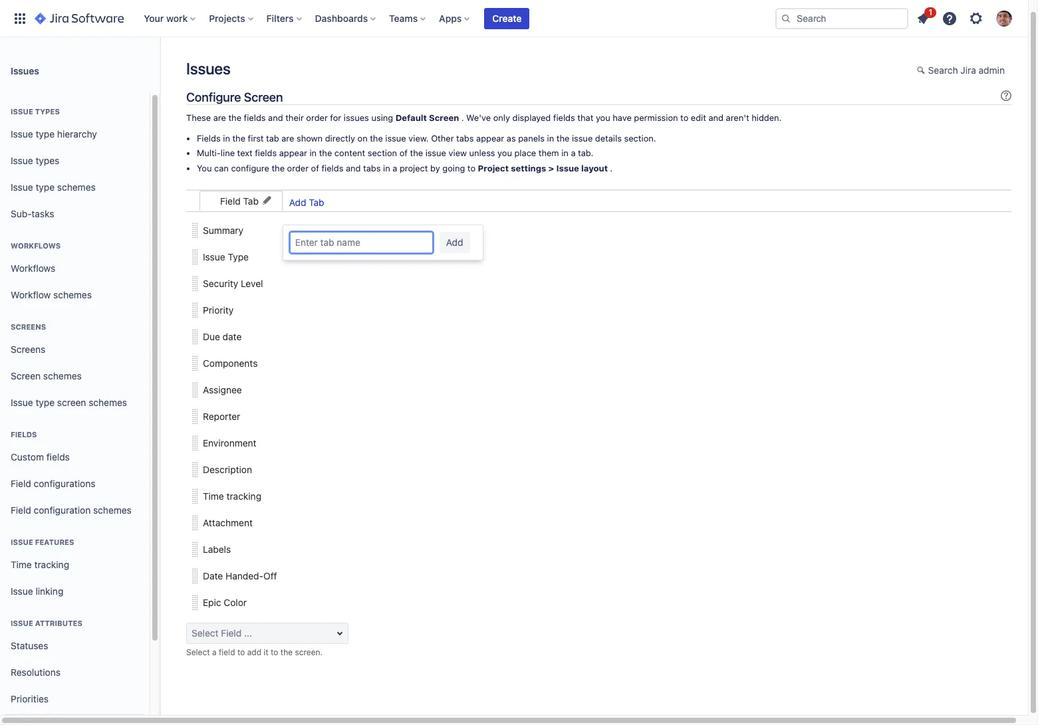 Task type: vqa. For each thing, say whether or not it's contained in the screenshot.
Enter Tab Name text field
yes



Task type: locate. For each thing, give the bounding box(es) containing it.
issue
[[385, 133, 406, 144], [572, 133, 593, 144], [426, 148, 446, 159]]

priority
[[203, 305, 234, 316]]

a left tab.
[[571, 148, 576, 159]]

the right on
[[370, 133, 383, 144]]

schemes up issue type screen schemes
[[43, 370, 82, 382]]

issue up the section
[[385, 133, 406, 144]]

section
[[368, 148, 397, 159]]

0 vertical spatial fields
[[197, 133, 221, 144]]

them
[[539, 148, 559, 159]]

in up line
[[223, 133, 230, 144]]

issue type screen schemes link
[[5, 390, 144, 416]]

security
[[203, 278, 238, 289]]

tab for field tab
[[243, 195, 259, 207]]

issue type hierarchy link
[[5, 121, 144, 148]]

0 vertical spatial screen
[[244, 90, 283, 104]]

time inside the issue features 'group'
[[11, 559, 32, 570]]

screen up issue type screen schemes
[[11, 370, 41, 382]]

issue up tab.
[[572, 133, 593, 144]]

their
[[286, 113, 304, 123]]

components
[[203, 358, 258, 369]]

2 type from the top
[[36, 181, 55, 193]]

1 horizontal spatial tabs
[[456, 133, 474, 144]]

and right the edit
[[709, 113, 724, 123]]

workflows down sub-tasks
[[11, 241, 61, 250]]

add tab
[[289, 197, 324, 208]]

tracking
[[227, 491, 261, 502], [34, 559, 69, 570]]

tab
[[243, 195, 259, 207], [309, 197, 324, 208]]

1 horizontal spatial issues
[[186, 59, 231, 78]]

small image left search
[[917, 65, 928, 76]]

apps button
[[435, 8, 475, 29]]

issue down issue types
[[11, 128, 33, 139]]

issue right >
[[556, 163, 579, 174]]

schemes inside the issue type schemes link
[[57, 181, 96, 193]]

issue left types
[[11, 107, 33, 116]]

0 horizontal spatial appear
[[279, 148, 307, 159]]

tracking down features
[[34, 559, 69, 570]]

0 horizontal spatial time tracking
[[11, 559, 69, 570]]

issue linking link
[[5, 579, 144, 605]]

banner
[[0, 0, 1028, 37]]

schemes right screen on the bottom left
[[89, 397, 127, 408]]

of up project
[[400, 148, 408, 159]]

epic
[[203, 597, 221, 609]]

can
[[214, 163, 229, 174]]

1 vertical spatial screen
[[429, 113, 459, 123]]

1 vertical spatial of
[[311, 163, 319, 174]]

2 screens from the top
[[11, 344, 45, 355]]

displayed
[[513, 113, 551, 123]]

security level
[[203, 278, 263, 289]]

type left screen on the bottom left
[[36, 397, 55, 408]]

. right "layout"
[[610, 163, 613, 174]]

1 horizontal spatial appear
[[476, 133, 504, 144]]

type inside screens group
[[36, 397, 55, 408]]

tracking inside the issue features 'group'
[[34, 559, 69, 570]]

issues up the configure
[[186, 59, 231, 78]]

to left the edit
[[681, 113, 689, 123]]

2 workflows from the top
[[11, 262, 55, 274]]

small image right field tab
[[261, 195, 272, 206]]

order down shown
[[287, 163, 309, 174]]

1 vertical spatial a
[[393, 163, 397, 174]]

issue types
[[11, 107, 60, 116]]

sub-tasks
[[11, 208, 54, 219]]

a left project
[[393, 163, 397, 174]]

to right going
[[468, 163, 476, 174]]

issue left the type
[[203, 251, 225, 263]]

tab
[[266, 133, 279, 144]]

appear up unless
[[476, 133, 504, 144]]

1 workflows from the top
[[11, 241, 61, 250]]

field down custom
[[11, 478, 31, 489]]

2 vertical spatial field
[[11, 505, 31, 516]]

1 vertical spatial time
[[11, 559, 32, 570]]

in down shown
[[310, 148, 317, 159]]

type down types
[[36, 128, 55, 139]]

add tab link
[[283, 193, 331, 212]]

the right configure
[[272, 163, 285, 174]]

1 horizontal spatial small image
[[917, 65, 928, 76]]

appear down shown
[[279, 148, 307, 159]]

0 horizontal spatial tab
[[243, 195, 259, 207]]

filters button
[[263, 8, 307, 29]]

it
[[264, 648, 269, 658]]

1 horizontal spatial screen
[[244, 90, 283, 104]]

1 screens from the top
[[11, 323, 46, 331]]

1 horizontal spatial you
[[596, 113, 611, 123]]

schemes inside field configuration schemes link
[[93, 505, 132, 516]]

you inside fields in the first tab are shown directly on the issue view. other tabs appear as panels in the issue details section. multi-line text fields appear in the content section of the issue view unless you place them in a tab. you can configure the order of fields and tabs in a project by going to project settings > issue layout .
[[498, 148, 512, 159]]

issue down screen schemes
[[11, 397, 33, 408]]

fields
[[197, 133, 221, 144], [11, 430, 37, 439]]

aren't
[[726, 113, 749, 123]]

and down content
[[346, 163, 361, 174]]

field up issue features
[[11, 505, 31, 516]]

issue types
[[11, 155, 59, 166]]

1 vertical spatial .
[[610, 163, 613, 174]]

time tracking down issue features
[[11, 559, 69, 570]]

to left add
[[237, 648, 245, 658]]

0 horizontal spatial small image
[[261, 195, 272, 206]]

issue inside "issue type screen schemes" link
[[11, 397, 33, 408]]

0 vertical spatial tracking
[[227, 491, 261, 502]]

3 type from the top
[[36, 397, 55, 408]]

your profile and settings image
[[996, 10, 1012, 26]]

0 vertical spatial type
[[36, 128, 55, 139]]

0 vertical spatial .
[[461, 113, 464, 123]]

type for schemes
[[36, 181, 55, 193]]

configure screen
[[186, 90, 283, 104]]

1 vertical spatial type
[[36, 181, 55, 193]]

1 vertical spatial small image
[[261, 195, 272, 206]]

unless
[[469, 148, 495, 159]]

issue for issue types
[[11, 107, 33, 116]]

. inside fields in the first tab are shown directly on the issue view. other tabs appear as panels in the issue details section. multi-line text fields appear in the content section of the issue view unless you place them in a tab. you can configure the order of fields and tabs in a project by going to project settings > issue layout .
[[610, 163, 613, 174]]

the right "it" at the left bottom of page
[[281, 648, 293, 658]]

handed-
[[226, 571, 263, 582]]

screens down workflow
[[11, 323, 46, 331]]

order left for
[[306, 113, 328, 123]]

on
[[358, 133, 368, 144]]

the up text
[[232, 133, 246, 144]]

you down as
[[498, 148, 512, 159]]

add
[[247, 648, 261, 658]]

project
[[478, 163, 509, 174]]

issue left the types
[[11, 155, 33, 166]]

banner containing your work
[[0, 0, 1028, 37]]

workflows link
[[5, 255, 144, 282]]

issue for issue features
[[11, 538, 33, 547]]

of down shown
[[311, 163, 319, 174]]

tab down configure
[[243, 195, 259, 207]]

0 vertical spatial small image
[[917, 65, 928, 76]]

None submit
[[440, 232, 470, 253]]

0 vertical spatial a
[[571, 148, 576, 159]]

view.
[[409, 133, 429, 144]]

project
[[400, 163, 428, 174]]

1 horizontal spatial are
[[282, 133, 294, 144]]

workflows
[[11, 241, 61, 250], [11, 262, 55, 274]]

1 vertical spatial time tracking
[[11, 559, 69, 570]]

we've
[[466, 113, 491, 123]]

1 horizontal spatial a
[[393, 163, 397, 174]]

fields inside group
[[11, 430, 37, 439]]

tracking up attachment
[[227, 491, 261, 502]]

issue inside issue attributes group
[[11, 619, 33, 628]]

1 vertical spatial field
[[11, 478, 31, 489]]

1 horizontal spatial of
[[400, 148, 408, 159]]

1 vertical spatial order
[[287, 163, 309, 174]]

1 horizontal spatial tab
[[309, 197, 324, 208]]

screen up other
[[429, 113, 459, 123]]

1 vertical spatial tabs
[[363, 163, 381, 174]]

add
[[289, 197, 306, 208]]

small image
[[917, 65, 928, 76], [261, 195, 272, 206]]

schemes down field configurations link
[[93, 505, 132, 516]]

1 vertical spatial you
[[498, 148, 512, 159]]

workflows for workflows link
[[11, 262, 55, 274]]

issue linking
[[11, 586, 63, 597]]

field up "summary"
[[220, 195, 241, 207]]

issue inside fields in the first tab are shown directly on the issue view. other tabs appear as panels in the issue details section. multi-line text fields appear in the content section of the issue view unless you place them in a tab. you can configure the order of fields and tabs in a project by going to project settings > issue layout .
[[556, 163, 579, 174]]

issue inside issue type hierarchy 'link'
[[11, 128, 33, 139]]

have
[[613, 113, 632, 123]]

work
[[166, 12, 188, 24]]

issue up by
[[426, 148, 446, 159]]

0 horizontal spatial tracking
[[34, 559, 69, 570]]

are right tab at the left top of the page
[[282, 133, 294, 144]]

0 vertical spatial time
[[203, 491, 224, 502]]

schemes down issue types link at the left top of page
[[57, 181, 96, 193]]

schemes inside "issue type screen schemes" link
[[89, 397, 127, 408]]

a
[[571, 148, 576, 159], [393, 163, 397, 174], [212, 648, 217, 658]]

details
[[595, 133, 622, 144]]

issue inside issue linking 'link'
[[11, 586, 33, 597]]

Search field
[[776, 8, 909, 29]]

workflows up workflow
[[11, 262, 55, 274]]

section.
[[624, 133, 656, 144]]

a left field
[[212, 648, 217, 658]]

you right that
[[596, 113, 611, 123]]

tasks
[[32, 208, 54, 219]]

type
[[36, 128, 55, 139], [36, 181, 55, 193], [36, 397, 55, 408]]

issue types link
[[5, 148, 144, 174]]

Enter tab name text field
[[290, 232, 433, 253]]

schemes down workflows link
[[53, 289, 92, 300]]

issue for issue type hierarchy
[[11, 128, 33, 139]]

only
[[493, 113, 510, 123]]

0 vertical spatial are
[[213, 113, 226, 123]]

screens for screens link on the left of page
[[11, 344, 45, 355]]

fields up field configurations
[[46, 451, 70, 463]]

issue left features
[[11, 538, 33, 547]]

these
[[186, 113, 211, 123]]

1 type from the top
[[36, 128, 55, 139]]

issues up issue types
[[11, 65, 39, 76]]

order
[[306, 113, 328, 123], [287, 163, 309, 174]]

0 horizontal spatial you
[[498, 148, 512, 159]]

small image inside search jira admin link
[[917, 65, 928, 76]]

your work button
[[140, 8, 201, 29]]

schemes inside screen schemes link
[[43, 370, 82, 382]]

1 horizontal spatial fields
[[197, 133, 221, 144]]

issue up statuses
[[11, 619, 33, 628]]

time down issue features
[[11, 559, 32, 570]]

time down the description on the bottom of page
[[203, 491, 224, 502]]

jira software image
[[35, 10, 124, 26], [35, 10, 124, 26]]

tabs down the section
[[363, 163, 381, 174]]

field tab link
[[200, 191, 283, 211]]

0 horizontal spatial are
[[213, 113, 226, 123]]

2 vertical spatial screen
[[11, 370, 41, 382]]

to
[[681, 113, 689, 123], [468, 163, 476, 174], [237, 648, 245, 658], [271, 648, 278, 658]]

0 vertical spatial field
[[220, 195, 241, 207]]

0 vertical spatial time tracking
[[203, 491, 261, 502]]

types
[[36, 155, 59, 166]]

screen up the first
[[244, 90, 283, 104]]

1 vertical spatial tracking
[[34, 559, 69, 570]]

. left we've
[[461, 113, 464, 123]]

other
[[431, 133, 454, 144]]

fields inside group
[[46, 451, 70, 463]]

admin
[[979, 65, 1005, 76]]

issue type screen schemes
[[11, 397, 127, 408]]

0 vertical spatial tabs
[[456, 133, 474, 144]]

that
[[578, 113, 594, 123]]

sidebar navigation image
[[145, 53, 174, 80]]

fields up custom
[[11, 430, 37, 439]]

screens up screen schemes
[[11, 344, 45, 355]]

field
[[219, 648, 235, 658]]

0 vertical spatial workflows
[[11, 241, 61, 250]]

type up tasks
[[36, 181, 55, 193]]

1 horizontal spatial and
[[346, 163, 361, 174]]

content
[[335, 148, 365, 159]]

0 horizontal spatial screen
[[11, 370, 41, 382]]

2 vertical spatial a
[[212, 648, 217, 658]]

fields left that
[[553, 113, 575, 123]]

issue inside issue types link
[[11, 155, 33, 166]]

0 vertical spatial screens
[[11, 323, 46, 331]]

issue type schemes
[[11, 181, 96, 193]]

1 vertical spatial appear
[[279, 148, 307, 159]]

features
[[35, 538, 74, 547]]

time tracking up attachment
[[203, 491, 261, 502]]

1 horizontal spatial issue
[[426, 148, 446, 159]]

appswitcher icon image
[[12, 10, 28, 26]]

are right these
[[213, 113, 226, 123]]

issue features group
[[5, 524, 144, 609]]

1 vertical spatial workflows
[[11, 262, 55, 274]]

tab right add
[[309, 197, 324, 208]]

epic color
[[203, 597, 247, 609]]

issue for issue type
[[203, 251, 225, 263]]

issue left linking
[[11, 586, 33, 597]]

2 vertical spatial type
[[36, 397, 55, 408]]

fields in the first tab are shown directly on the issue view. other tabs appear as panels in the issue details section. multi-line text fields appear in the content section of the issue view unless you place them in a tab. you can configure the order of fields and tabs in a project by going to project settings > issue layout .
[[197, 133, 656, 174]]

fields inside fields in the first tab are shown directly on the issue view. other tabs appear as panels in the issue details section. multi-line text fields appear in the content section of the issue view unless you place them in a tab. you can configure the order of fields and tabs in a project by going to project settings > issue layout .
[[197, 133, 221, 144]]

to inside fields in the first tab are shown directly on the issue view. other tabs appear as panels in the issue details section. multi-line text fields appear in the content section of the issue view unless you place them in a tab. you can configure the order of fields and tabs in a project by going to project settings > issue layout .
[[468, 163, 476, 174]]

directly
[[325, 133, 355, 144]]

tab for add tab
[[309, 197, 324, 208]]

line
[[221, 148, 235, 159]]

1 vertical spatial fields
[[11, 430, 37, 439]]

the
[[228, 113, 241, 123], [232, 133, 246, 144], [370, 133, 383, 144], [557, 133, 570, 144], [319, 148, 332, 159], [410, 148, 423, 159], [272, 163, 285, 174], [281, 648, 293, 658]]

type inside 'link'
[[36, 128, 55, 139]]

issue up sub-
[[11, 181, 33, 193]]

in up them
[[547, 133, 554, 144]]

create button
[[484, 8, 530, 29]]

priorities link
[[5, 686, 144, 713]]

1 horizontal spatial tracking
[[227, 491, 261, 502]]

search image
[[781, 13, 792, 24]]

and left their
[[268, 113, 283, 123]]

0 horizontal spatial time
[[11, 559, 32, 570]]

fields up multi-
[[197, 133, 221, 144]]

issue for issue linking
[[11, 586, 33, 597]]

hidden.
[[752, 113, 782, 123]]

2 horizontal spatial issue
[[572, 133, 593, 144]]

0 vertical spatial appear
[[476, 133, 504, 144]]

1 vertical spatial screens
[[11, 344, 45, 355]]

0 horizontal spatial fields
[[11, 430, 37, 439]]

1 vertical spatial are
[[282, 133, 294, 144]]

issue for issue attributes
[[11, 619, 33, 628]]

tabs up view
[[456, 133, 474, 144]]

the up them
[[557, 133, 570, 144]]

apps
[[439, 12, 462, 24]]

1 horizontal spatial .
[[610, 163, 613, 174]]

2 horizontal spatial a
[[571, 148, 576, 159]]

configure
[[186, 90, 241, 104]]



Task type: describe. For each thing, give the bounding box(es) containing it.
time tracking inside the issue features 'group'
[[11, 559, 69, 570]]

issue for issue type screen schemes
[[11, 397, 33, 408]]

fields up the first
[[244, 113, 266, 123]]

by
[[430, 163, 440, 174]]

going
[[443, 163, 465, 174]]

due
[[203, 331, 220, 343]]

2 horizontal spatial and
[[709, 113, 724, 123]]

screens group
[[5, 309, 144, 420]]

field configuration schemes link
[[5, 498, 144, 524]]

settings image
[[969, 10, 985, 26]]

select a field to add it to the screen.
[[186, 648, 323, 658]]

time tracking link
[[5, 552, 144, 579]]

custom fields
[[11, 451, 70, 463]]

assignee
[[203, 384, 242, 396]]

statuses
[[11, 640, 48, 652]]

create
[[492, 12, 522, 24]]

sub-
[[11, 208, 32, 219]]

hierarchy
[[57, 128, 97, 139]]

date
[[203, 571, 223, 582]]

settings
[[511, 163, 546, 174]]

issue type schemes link
[[5, 174, 144, 201]]

search jira admin
[[928, 65, 1005, 76]]

panels
[[518, 133, 545, 144]]

type for hierarchy
[[36, 128, 55, 139]]

>
[[548, 163, 554, 174]]

custom
[[11, 451, 44, 463]]

0 horizontal spatial tabs
[[363, 163, 381, 174]]

workflow schemes link
[[5, 282, 144, 309]]

help image
[[942, 10, 958, 26]]

and inside fields in the first tab are shown directly on the issue view. other tabs appear as panels in the issue details section. multi-line text fields appear in the content section of the issue view unless you place them in a tab. you can configure the order of fields and tabs in a project by going to project settings > issue layout .
[[346, 163, 361, 174]]

issue for issue type schemes
[[11, 181, 33, 193]]

fields for fields
[[11, 430, 37, 439]]

issue for issue types
[[11, 155, 33, 166]]

notifications image
[[915, 10, 931, 26]]

issue attributes
[[11, 619, 82, 628]]

view
[[449, 148, 467, 159]]

fields down content
[[322, 163, 344, 174]]

sub-tasks link
[[5, 201, 144, 227]]

labels
[[203, 544, 231, 555]]

1 horizontal spatial time tracking
[[203, 491, 261, 502]]

first
[[248, 133, 264, 144]]

screen inside screen schemes link
[[11, 370, 41, 382]]

issue type
[[203, 251, 249, 263]]

screen.
[[295, 648, 323, 658]]

0 horizontal spatial .
[[461, 113, 464, 123]]

search
[[928, 65, 958, 76]]

tab.
[[578, 148, 594, 159]]

dashboards button
[[311, 8, 381, 29]]

primary element
[[8, 0, 776, 37]]

environment
[[203, 438, 257, 449]]

teams
[[389, 12, 418, 24]]

configuration
[[34, 505, 91, 516]]

0 horizontal spatial and
[[268, 113, 283, 123]]

the down "directly"
[[319, 148, 332, 159]]

attachment
[[203, 518, 253, 529]]

date
[[223, 331, 242, 343]]

configure
[[231, 163, 269, 174]]

small image inside field tab link
[[261, 195, 272, 206]]

schemes inside workflow schemes link
[[53, 289, 92, 300]]

are inside fields in the first tab are shown directly on the issue view. other tabs appear as panels in the issue details section. multi-line text fields appear in the content section of the issue view unless you place them in a tab. you can configure the order of fields and tabs in a project by going to project settings > issue layout .
[[282, 133, 294, 144]]

using
[[371, 113, 393, 123]]

filters
[[267, 12, 294, 24]]

workflows group
[[5, 227, 144, 313]]

0 vertical spatial of
[[400, 148, 408, 159]]

projects
[[209, 12, 245, 24]]

Select Field ... text field
[[186, 623, 349, 645]]

1 horizontal spatial time
[[203, 491, 224, 502]]

multi-
[[197, 148, 221, 159]]

as
[[507, 133, 516, 144]]

field for field tab
[[220, 195, 241, 207]]

resolutions link
[[5, 660, 144, 686]]

summary
[[203, 225, 244, 236]]

1
[[929, 7, 933, 17]]

priorities
[[11, 694, 49, 705]]

text
[[237, 148, 253, 159]]

fields down tab at the left top of the page
[[255, 148, 277, 159]]

statuses link
[[5, 633, 144, 660]]

0 horizontal spatial of
[[311, 163, 319, 174]]

workflows for "workflows" group
[[11, 241, 61, 250]]

in right them
[[562, 148, 569, 159]]

teams button
[[385, 8, 431, 29]]

screen schemes
[[11, 370, 82, 382]]

field tab
[[220, 195, 259, 207]]

field configuration schemes
[[11, 505, 132, 516]]

shown
[[297, 133, 323, 144]]

screens for screens group
[[11, 323, 46, 331]]

permission
[[634, 113, 678, 123]]

field for field configuration schemes
[[11, 505, 31, 516]]

your work
[[144, 12, 188, 24]]

you
[[197, 163, 212, 174]]

issue types group
[[5, 93, 144, 231]]

0 horizontal spatial issues
[[11, 65, 39, 76]]

2 horizontal spatial screen
[[429, 113, 459, 123]]

screen
[[57, 397, 86, 408]]

to right "it" at the left bottom of page
[[271, 648, 278, 658]]

the down configure screen
[[228, 113, 241, 123]]

fields group
[[5, 416, 144, 528]]

0 horizontal spatial issue
[[385, 133, 406, 144]]

jira
[[961, 65, 976, 76]]

in down the section
[[383, 163, 390, 174]]

issues
[[344, 113, 369, 123]]

type
[[228, 251, 249, 263]]

0 vertical spatial order
[[306, 113, 328, 123]]

type for screen
[[36, 397, 55, 408]]

your
[[144, 12, 164, 24]]

search jira admin link
[[910, 61, 1012, 82]]

dashboards
[[315, 12, 368, 24]]

edit
[[691, 113, 706, 123]]

linking
[[36, 586, 63, 597]]

layout
[[581, 163, 608, 174]]

order inside fields in the first tab are shown directly on the issue view. other tabs appear as panels in the issue details section. multi-line text fields appear in the content section of the issue view unless you place them in a tab. you can configure the order of fields and tabs in a project by going to project settings > issue layout .
[[287, 163, 309, 174]]

0 horizontal spatial a
[[212, 648, 217, 658]]

configurations
[[34, 478, 95, 489]]

default
[[396, 113, 427, 123]]

the down view.
[[410, 148, 423, 159]]

0 vertical spatial you
[[596, 113, 611, 123]]

screens link
[[5, 337, 144, 363]]

fields for fields in the first tab are shown directly on the issue view. other tabs appear as panels in the issue details section. multi-line text fields appear in the content section of the issue view unless you place them in a tab. you can configure the order of fields and tabs in a project by going to project settings > issue layout .
[[197, 133, 221, 144]]

due date
[[203, 331, 242, 343]]

field for field configurations
[[11, 478, 31, 489]]

issue attributes group
[[5, 605, 144, 726]]

resolutions
[[11, 667, 60, 678]]



